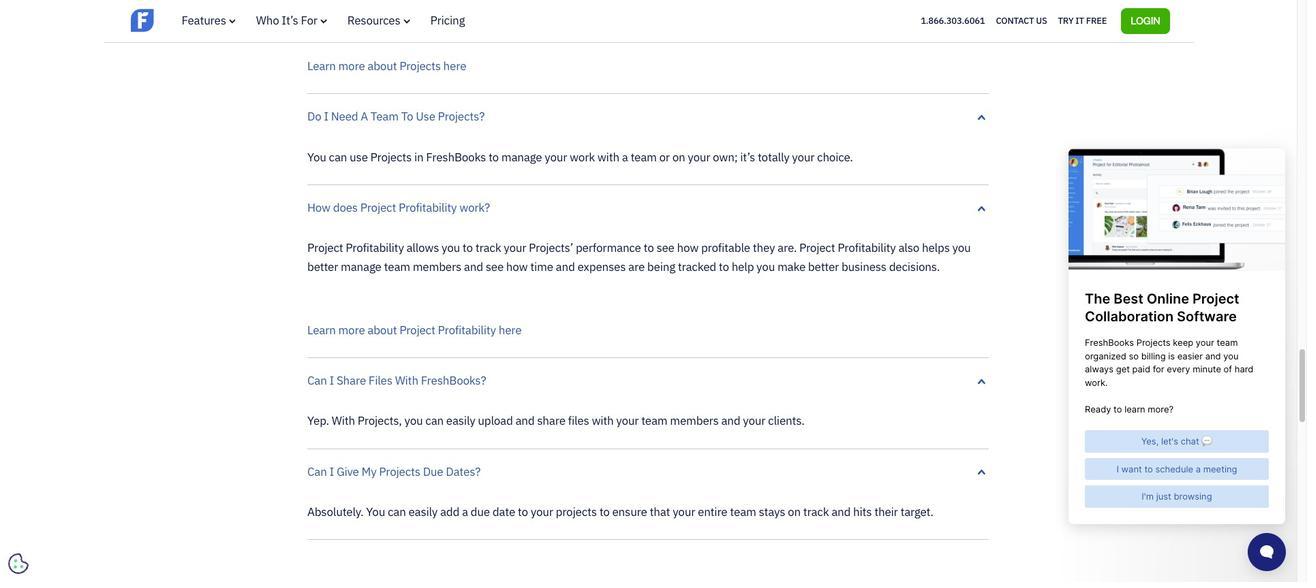 Task type: vqa. For each thing, say whether or not it's contained in the screenshot.
The Invoicing "Link"
no



Task type: locate. For each thing, give the bounding box(es) containing it.
can
[[586, 8, 604, 23], [329, 150, 347, 165], [425, 414, 444, 429], [388, 505, 406, 520]]

entire
[[698, 505, 728, 520]]

0 vertical spatial learn
[[307, 59, 336, 74]]

0 vertical spatial about
[[368, 59, 397, 74]]

tracked inside projects are a great way to collaborate with clients and your team members inside your freshbooks account. it's also helpful for communicating with your clients beyond invoices. you can review all time tracked from you and your team members and see all invoices and expenses associated with a specific project.
[[683, 8, 721, 23]]

1 horizontal spatial time
[[657, 8, 680, 23]]

clients
[[528, 0, 563, 5], [438, 8, 473, 23]]

1 vertical spatial members
[[849, 8, 896, 23]]

and right from
[[771, 8, 790, 23]]

0 horizontal spatial better
[[307, 260, 338, 275]]

how
[[677, 241, 699, 256], [506, 260, 528, 275]]

0 vertical spatial tracked
[[683, 8, 721, 23]]

1 horizontal spatial all
[[941, 8, 953, 23]]

you down they
[[757, 260, 775, 275]]

great
[[379, 0, 405, 5]]

2 vertical spatial team
[[371, 109, 399, 124]]

0 vertical spatial are
[[351, 0, 368, 5]]

1 all from the left
[[643, 8, 655, 23]]

hits
[[853, 505, 872, 520]]

associated
[[426, 27, 480, 42]]

1 horizontal spatial team
[[612, 0, 640, 5]]

1 horizontal spatial it's
[[860, 0, 876, 5]]

0 horizontal spatial here
[[443, 59, 466, 74]]

projects up communicating
[[307, 0, 349, 5]]

0 vertical spatial freshbooks
[[751, 0, 811, 5]]

see up 'being'
[[657, 241, 675, 256]]

it's
[[860, 0, 876, 5], [282, 13, 298, 28]]

expenses
[[374, 27, 423, 42]]

1 vertical spatial you
[[307, 150, 326, 165]]

team right "a"
[[371, 109, 399, 124]]

time inside "project profitability allows you to track your projects' performance to see how profitable they are. project profitability also helps you better manage team members and see how time and expenses are being tracked to help you make better business decisions."
[[530, 260, 553, 275]]

and down the work?
[[464, 260, 483, 275]]

you up project.
[[564, 8, 583, 23]]

freshbooks inside projects are a great way to collaborate with clients and your team members inside your freshbooks account. it's also helpful for communicating with your clients beyond invoices. you can review all time tracked from you and your team members and see all invoices and expenses associated with a specific project.
[[751, 0, 811, 5]]

2 vertical spatial i
[[330, 465, 334, 480]]

1 can from the top
[[307, 373, 327, 388]]

to right way
[[431, 0, 441, 5]]

1 vertical spatial i
[[330, 373, 334, 388]]

a
[[370, 0, 376, 5], [507, 27, 514, 42], [622, 150, 628, 165], [462, 505, 468, 520]]

0 vertical spatial you
[[564, 8, 583, 23]]

try
[[1058, 15, 1074, 26]]

absolutely. you can easily add a due date to your projects to ensure that your entire team stays on track and hits their target.
[[307, 505, 933, 520]]

your left projects'
[[504, 241, 526, 256]]

1 vertical spatial also
[[899, 241, 919, 256]]

team up the review on the left
[[612, 0, 640, 5]]

project down the 'how' on the left
[[307, 241, 343, 256]]

need
[[331, 109, 358, 124]]

it's
[[740, 150, 755, 165]]

manage
[[501, 150, 542, 165], [341, 260, 381, 275]]

you inside projects are a great way to collaborate with clients and your team members inside your freshbooks account. it's also helpful for communicating with your clients beyond invoices. you can review all time tracked from you and your team members and see all invoices and expenses associated with a specific project.
[[564, 8, 583, 23]]

1 vertical spatial team
[[818, 8, 846, 23]]

1 learn from the top
[[307, 59, 336, 74]]

also up decisions.
[[899, 241, 919, 256]]

i
[[324, 109, 328, 124], [330, 373, 334, 388], [330, 465, 334, 480]]

more up share
[[338, 323, 365, 338]]

members left inside
[[643, 0, 690, 5]]

0 vertical spatial members
[[643, 0, 690, 5]]

0 vertical spatial with
[[395, 373, 418, 388]]

0 vertical spatial i
[[324, 109, 328, 124]]

are left 'being'
[[628, 260, 645, 275]]

easily left upload
[[446, 414, 475, 429]]

project.
[[558, 27, 596, 42]]

all down for
[[941, 8, 953, 23]]

your left 'clients.'
[[743, 414, 766, 429]]

time inside projects are a great way to collaborate with clients and your team members inside your freshbooks account. it's also helpful for communicating with your clients beyond invoices. you can review all time tracked from you and your team members and see all invoices and expenses associated with a specific project.
[[657, 8, 680, 23]]

it's right account.
[[860, 0, 876, 5]]

0 horizontal spatial on
[[672, 150, 685, 165]]

1 vertical spatial learn
[[307, 323, 336, 338]]

or
[[659, 150, 670, 165]]

easily
[[446, 414, 475, 429], [408, 505, 438, 520]]

files
[[369, 373, 392, 388]]

1 vertical spatial more
[[338, 323, 365, 338]]

see
[[921, 8, 939, 23], [657, 241, 675, 256], [486, 260, 504, 275]]

you right allows
[[442, 241, 460, 256]]

work
[[570, 150, 595, 165]]

2 more from the top
[[338, 323, 365, 338]]

0 vertical spatial members
[[413, 260, 461, 275]]

can for can i give my projects due dates?
[[307, 465, 327, 480]]

can left share
[[307, 373, 327, 388]]

yep.
[[307, 414, 329, 429]]

manage left work
[[501, 150, 542, 165]]

0 horizontal spatial time
[[530, 260, 553, 275]]

track down the work?
[[475, 241, 501, 256]]

team down account.
[[818, 8, 846, 23]]

manage inside "project profitability allows you to track your projects' performance to see how profitable they are. project profitability also helps you better manage team members and see how time and expenses are being tracked to help you make better business decisions."
[[341, 260, 381, 275]]

1 horizontal spatial with
[[395, 373, 418, 388]]

project
[[360, 200, 396, 215], [307, 241, 343, 256], [799, 241, 835, 256], [400, 323, 435, 338]]

1 horizontal spatial better
[[808, 260, 839, 275]]

projects
[[307, 0, 349, 5], [400, 59, 441, 74], [370, 150, 412, 165], [379, 465, 420, 480]]

communicating
[[307, 8, 386, 23]]

1 vertical spatial members
[[670, 414, 719, 429]]

time right the review on the left
[[657, 8, 680, 23]]

0 horizontal spatial are
[[351, 0, 368, 5]]

1 vertical spatial are
[[628, 260, 645, 275]]

2 about from the top
[[368, 323, 397, 338]]

2 vertical spatial see
[[486, 260, 504, 275]]

profitability
[[399, 200, 457, 215], [346, 241, 404, 256], [838, 241, 896, 256], [438, 323, 496, 338]]

are
[[351, 0, 368, 5], [628, 260, 645, 275]]

projects inside projects are a great way to collaborate with clients and your team members inside your freshbooks account. it's also helpful for communicating with your clients beyond invoices. you can review all time tracked from you and your team members and see all invoices and expenses associated with a specific project.
[[307, 0, 349, 5]]

0 horizontal spatial all
[[643, 8, 655, 23]]

your left work
[[545, 150, 567, 165]]

with right files
[[395, 373, 418, 388]]

your right that
[[673, 505, 695, 520]]

to up the work?
[[489, 150, 499, 165]]

1 horizontal spatial freshbooks
[[751, 0, 811, 5]]

1 horizontal spatial you
[[366, 505, 385, 520]]

0 horizontal spatial manage
[[341, 260, 381, 275]]

can left give
[[307, 465, 327, 480]]

tracked down 'profitable'
[[678, 260, 716, 275]]

on right "or"
[[672, 150, 685, 165]]

2 can from the top
[[307, 465, 327, 480]]

0 vertical spatial see
[[921, 8, 939, 23]]

to up 'being'
[[644, 241, 654, 256]]

better
[[307, 260, 338, 275], [808, 260, 839, 275]]

1 vertical spatial here
[[499, 323, 522, 338]]

your left projects
[[531, 505, 553, 520]]

1 vertical spatial manage
[[341, 260, 381, 275]]

stays
[[759, 505, 785, 520]]

1 vertical spatial easily
[[408, 505, 438, 520]]

and
[[565, 0, 584, 5], [771, 8, 790, 23], [899, 8, 918, 23], [353, 27, 372, 42], [464, 260, 483, 275], [556, 260, 575, 275], [516, 414, 535, 429], [721, 414, 740, 429], [832, 505, 851, 520]]

to right date at the bottom left of the page
[[518, 505, 528, 520]]

you down do
[[307, 150, 326, 165]]

it
[[1076, 15, 1084, 26]]

1 vertical spatial tracked
[[678, 260, 716, 275]]

0 vertical spatial time
[[657, 8, 680, 23]]

members
[[413, 260, 461, 275], [670, 414, 719, 429]]

1 about from the top
[[368, 59, 397, 74]]

about
[[368, 59, 397, 74], [368, 323, 397, 338]]

1 vertical spatial with
[[332, 414, 355, 429]]

projects right my
[[379, 465, 420, 480]]

1 more from the top
[[338, 59, 365, 74]]

us
[[1036, 15, 1047, 26]]

1 better from the left
[[307, 260, 338, 275]]

tracked
[[683, 8, 721, 23], [678, 260, 716, 275]]

a right the add
[[462, 505, 468, 520]]

also inside projects are a great way to collaborate with clients and your team members inside your freshbooks account. it's also helpful for communicating with your clients beyond invoices. you can review all time tracked from you and your team members and see all invoices and expenses associated with a specific project.
[[879, 0, 900, 5]]

make
[[778, 260, 806, 275]]

collaborate
[[443, 0, 501, 5]]

0 horizontal spatial with
[[332, 414, 355, 429]]

you
[[750, 8, 769, 23], [442, 241, 460, 256], [952, 241, 971, 256], [757, 260, 775, 275], [404, 414, 423, 429]]

login
[[1131, 14, 1160, 26]]

learn for learn more about projects here
[[307, 59, 336, 74]]

learn for learn more about project profitability here
[[307, 323, 336, 338]]

performance
[[576, 241, 641, 256]]

are inside projects are a great way to collaborate with clients and your team members inside your freshbooks account. it's also helpful for communicating with your clients beyond invoices. you can review all time tracked from you and your team members and see all invoices and expenses associated with a specific project.
[[351, 0, 368, 5]]

projects down expenses
[[400, 59, 441, 74]]

do i need a team to use projects?
[[307, 109, 485, 124]]

0 vertical spatial can
[[307, 373, 327, 388]]

and left 'clients.'
[[721, 414, 740, 429]]

i left share
[[330, 373, 334, 388]]

can down can i give my projects due dates?
[[388, 505, 406, 520]]

track
[[475, 241, 501, 256], [803, 505, 829, 520]]

freshbooks left account.
[[751, 0, 811, 5]]

to inside projects are a great way to collaborate with clients and your team members inside your freshbooks account. it's also helpful for communicating with your clients beyond invoices. you can review all time tracked from you and your team members and see all invoices and expenses associated with a specific project.
[[431, 0, 441, 5]]

all right the review on the left
[[643, 8, 655, 23]]

with
[[395, 373, 418, 388], [332, 414, 355, 429]]

better right the 'make'
[[808, 260, 839, 275]]

are inside "project profitability allows you to track your projects' performance to see how profitable they are. project profitability also helps you better manage team members and see how time and expenses are being tracked to help you make better business decisions."
[[628, 260, 645, 275]]

easily left the add
[[408, 505, 438, 520]]

you right absolutely.
[[366, 505, 385, 520]]

see down the work?
[[486, 260, 504, 275]]

about for project
[[368, 323, 397, 338]]

0 horizontal spatial easily
[[408, 505, 438, 520]]

1 horizontal spatial clients
[[528, 0, 563, 5]]

here
[[443, 59, 466, 74], [499, 323, 522, 338]]

to down the work?
[[463, 241, 473, 256]]

team
[[631, 150, 657, 165], [384, 260, 410, 275], [641, 414, 668, 429], [730, 505, 756, 520]]

1 horizontal spatial members
[[670, 414, 719, 429]]

they
[[753, 241, 775, 256]]

add
[[440, 505, 459, 520]]

try it free
[[1058, 15, 1107, 26]]

time
[[657, 8, 680, 23], [530, 260, 553, 275]]

2 horizontal spatial you
[[564, 8, 583, 23]]

give
[[337, 465, 359, 480]]

0 horizontal spatial freshbooks
[[426, 150, 486, 165]]

can up project.
[[586, 8, 604, 23]]

0 vertical spatial team
[[612, 0, 640, 5]]

0 horizontal spatial clients
[[438, 8, 473, 23]]

it's inside projects are a great way to collaborate with clients and your team members inside your freshbooks account. it's also helpful for communicating with your clients beyond invoices. you can review all time tracked from you and your team members and see all invoices and expenses associated with a specific project.
[[860, 0, 876, 5]]

contact us link
[[996, 12, 1047, 30]]

0 vertical spatial also
[[879, 0, 900, 5]]

0 horizontal spatial members
[[413, 260, 461, 275]]

resources
[[347, 13, 400, 28]]

tracked inside "project profitability allows you to track your projects' performance to see how profitable they are. project profitability also helps you better manage team members and see how time and expenses are being tracked to help you make better business decisions."
[[678, 260, 716, 275]]

i for give
[[330, 465, 334, 480]]

better down the 'how' on the left
[[307, 260, 338, 275]]

i right do
[[324, 109, 328, 124]]

2 vertical spatial you
[[366, 505, 385, 520]]

your right totally at the right top of the page
[[792, 150, 815, 165]]

1 horizontal spatial easily
[[446, 414, 475, 429]]

project profitability allows you to track your projects' performance to see how profitable they are. project profitability also helps you better manage team members and see how time and expenses are being tracked to help you make better business decisions.
[[307, 241, 971, 275]]

yep. with projects, you can easily upload and share files with your team members and your clients.
[[307, 414, 805, 429]]

2 horizontal spatial see
[[921, 8, 939, 23]]

you
[[564, 8, 583, 23], [307, 150, 326, 165], [366, 505, 385, 520]]

how does project profitability work?
[[307, 200, 490, 215]]

1 horizontal spatial how
[[677, 241, 699, 256]]

0 horizontal spatial it's
[[282, 13, 298, 28]]

and left share
[[516, 414, 535, 429]]

1 vertical spatial it's
[[282, 13, 298, 28]]

1 horizontal spatial members
[[849, 8, 896, 23]]

with down great
[[388, 8, 410, 23]]

1 horizontal spatial see
[[657, 241, 675, 256]]

also left helpful
[[879, 0, 900, 5]]

1 horizontal spatial are
[[628, 260, 645, 275]]

1 vertical spatial about
[[368, 323, 397, 338]]

0 vertical spatial manage
[[501, 150, 542, 165]]

and down helpful
[[899, 8, 918, 23]]

profitability up business on the right top
[[838, 241, 896, 256]]

more for learn more about projects here
[[338, 59, 365, 74]]

1 horizontal spatial track
[[803, 505, 829, 520]]

with right yep.
[[332, 414, 355, 429]]

projects'
[[529, 241, 573, 256]]

0 horizontal spatial team
[[371, 109, 399, 124]]

1 vertical spatial time
[[530, 260, 553, 275]]

about up files
[[368, 323, 397, 338]]

learn more about projects here link
[[307, 59, 466, 74]]

clients up invoices. on the top of the page
[[528, 0, 563, 5]]

0 vertical spatial more
[[338, 59, 365, 74]]

0 vertical spatial here
[[443, 59, 466, 74]]

0 vertical spatial it's
[[860, 0, 876, 5]]

2 better from the left
[[808, 260, 839, 275]]

are up communicating
[[351, 0, 368, 5]]

it's left for at the left of the page
[[282, 13, 298, 28]]

clients up associated
[[438, 8, 473, 23]]

0 vertical spatial track
[[475, 241, 501, 256]]

project right are.
[[799, 241, 835, 256]]

you right from
[[750, 8, 769, 23]]

and down communicating
[[353, 27, 372, 42]]

on right stays
[[788, 505, 801, 520]]

ensure
[[612, 505, 647, 520]]

see inside projects are a great way to collaborate with clients and your team members inside your freshbooks account. it's also helpful for communicating with your clients beyond invoices. you can review all time tracked from you and your team members and see all invoices and expenses associated with a specific project.
[[921, 8, 939, 23]]

track right stays
[[803, 505, 829, 520]]

due
[[471, 505, 490, 520]]

1 vertical spatial on
[[788, 505, 801, 520]]

see down helpful
[[921, 8, 939, 23]]

projects are a great way to collaborate with clients and your team members inside your freshbooks account. it's also helpful for communicating with your clients beyond invoices. you can review all time tracked from you and your team members and see all invoices and expenses associated with a specific project.
[[307, 0, 954, 42]]

time down projects'
[[530, 260, 553, 275]]

more down invoices in the top left of the page
[[338, 59, 365, 74]]

members inside "project profitability allows you to track your projects' performance to see how profitable they are. project profitability also helps you better manage team members and see how time and expenses are being tracked to help you make better business decisions."
[[413, 260, 461, 275]]

1 vertical spatial can
[[307, 465, 327, 480]]

0 vertical spatial on
[[672, 150, 685, 165]]

0 horizontal spatial see
[[486, 260, 504, 275]]

i left give
[[330, 465, 334, 480]]

0 horizontal spatial how
[[506, 260, 528, 275]]

tracked down inside
[[683, 8, 721, 23]]

0 horizontal spatial track
[[475, 241, 501, 256]]

team inside "project profitability allows you to track your projects' performance to see how profitable they are. project profitability also helps you better manage team members and see how time and expenses are being tracked to help you make better business decisions."
[[384, 260, 410, 275]]

1.866.303.6061
[[921, 15, 985, 26]]

for
[[301, 13, 317, 28]]

0 horizontal spatial members
[[643, 0, 690, 5]]

you right projects,
[[404, 414, 423, 429]]

2 learn from the top
[[307, 323, 336, 338]]



Task type: describe. For each thing, give the bounding box(es) containing it.
expenses
[[578, 260, 626, 275]]

pricing
[[430, 13, 465, 28]]

business
[[842, 260, 887, 275]]

resources link
[[347, 13, 410, 28]]

about for projects
[[368, 59, 397, 74]]

totally
[[758, 150, 789, 165]]

to down 'profitable'
[[719, 260, 729, 275]]

allows
[[406, 241, 439, 256]]

being
[[647, 260, 675, 275]]

1 vertical spatial clients
[[438, 8, 473, 23]]

my
[[362, 465, 377, 480]]

projects left in
[[370, 150, 412, 165]]

a down beyond
[[507, 27, 514, 42]]

account.
[[813, 0, 857, 5]]

upload
[[478, 414, 513, 429]]

you right helps
[[952, 241, 971, 256]]

can down freshbooks?
[[425, 414, 444, 429]]

track inside "project profitability allows you to track your projects' performance to see how profitable they are. project profitability also helps you better manage team members and see how time and expenses are being tracked to help you make better business decisions."
[[475, 241, 501, 256]]

that
[[650, 505, 670, 520]]

1 horizontal spatial here
[[499, 323, 522, 338]]

a up resources
[[370, 0, 376, 5]]

decisions.
[[889, 260, 940, 275]]

with right work
[[598, 150, 619, 165]]

contact
[[996, 15, 1034, 26]]

freshbooks logo image
[[131, 7, 236, 33]]

can i share files with freshbooks?
[[307, 373, 486, 388]]

contact us
[[996, 15, 1047, 26]]

and up project.
[[565, 0, 584, 5]]

your down account.
[[793, 8, 815, 23]]

your up from
[[726, 0, 748, 5]]

who it's for
[[256, 13, 317, 28]]

cookie preferences image
[[8, 554, 29, 575]]

choice.
[[817, 150, 853, 165]]

review
[[606, 8, 640, 23]]

free
[[1086, 15, 1107, 26]]

dates?
[[446, 465, 481, 480]]

invoices
[[307, 27, 350, 42]]

and down projects'
[[556, 260, 575, 275]]

does
[[333, 200, 358, 215]]

also inside "project profitability allows you to track your projects' performance to see how profitable they are. project profitability also helps you better manage team members and see how time and expenses are being tracked to help you make better business decisions."
[[899, 241, 919, 256]]

i for need
[[324, 109, 328, 124]]

specific
[[516, 27, 555, 42]]

1 vertical spatial how
[[506, 260, 528, 275]]

freshbooks?
[[421, 373, 486, 388]]

1.866.303.6061 link
[[921, 15, 985, 26]]

own;
[[713, 150, 738, 165]]

profitability up freshbooks?
[[438, 323, 496, 338]]

can left use
[[329, 150, 347, 165]]

for
[[940, 0, 954, 5]]

learn more about project profitability here link
[[307, 323, 522, 338]]

profitable
[[701, 241, 750, 256]]

and left hits
[[832, 505, 851, 520]]

a
[[361, 109, 368, 124]]

projects,
[[358, 414, 402, 429]]

pricing link
[[430, 13, 465, 28]]

with up beyond
[[503, 0, 525, 5]]

1 horizontal spatial manage
[[501, 150, 542, 165]]

how
[[307, 200, 330, 215]]

with right files
[[592, 414, 614, 429]]

0 vertical spatial easily
[[446, 414, 475, 429]]

do
[[307, 109, 321, 124]]

clients.
[[768, 414, 805, 429]]

0 vertical spatial clients
[[528, 0, 563, 5]]

project up "can i share files with freshbooks?"
[[400, 323, 435, 338]]

your inside "project profitability allows you to track your projects' performance to see how profitable they are. project profitability also helps you better manage team members and see how time and expenses are being tracked to help you make better business decisions."
[[504, 241, 526, 256]]

login link
[[1121, 8, 1170, 34]]

projects
[[556, 505, 597, 520]]

with down beyond
[[483, 27, 505, 42]]

a left "or"
[[622, 150, 628, 165]]

in
[[414, 150, 424, 165]]

learn more about project profitability here
[[307, 323, 522, 338]]

2 horizontal spatial team
[[818, 8, 846, 23]]

tracked for profitable
[[678, 260, 716, 275]]

projects?
[[438, 109, 485, 124]]

more for learn more about project profitability here
[[338, 323, 365, 338]]

their
[[874, 505, 898, 520]]

1 vertical spatial see
[[657, 241, 675, 256]]

your left "own;"
[[688, 150, 710, 165]]

who
[[256, 13, 279, 28]]

features link
[[182, 13, 236, 28]]

use
[[350, 150, 368, 165]]

date
[[492, 505, 515, 520]]

1 vertical spatial track
[[803, 505, 829, 520]]

beyond
[[476, 8, 513, 23]]

helpful
[[902, 0, 938, 5]]

files
[[568, 414, 589, 429]]

features
[[182, 13, 226, 28]]

can inside projects are a great way to collaborate with clients and your team members inside your freshbooks account. it's also helpful for communicating with your clients beyond invoices. you can review all time tracked from you and your team members and see all invoices and expenses associated with a specific project.
[[586, 8, 604, 23]]

helps
[[922, 241, 950, 256]]

you can use projects in freshbooks to manage your work with a team or on your own; it's totally your choice.
[[307, 150, 853, 165]]

inside
[[693, 0, 723, 5]]

use
[[416, 109, 435, 124]]

your down way
[[413, 8, 435, 23]]

cookie consent banner dialog
[[10, 415, 215, 572]]

can i give my projects due dates?
[[307, 465, 481, 480]]

tracked for members
[[683, 8, 721, 23]]

share
[[537, 414, 566, 429]]

target.
[[901, 505, 933, 520]]

from
[[724, 8, 748, 23]]

profitability up allows
[[399, 200, 457, 215]]

project right the does
[[360, 200, 396, 215]]

work?
[[459, 200, 490, 215]]

your up the review on the left
[[587, 0, 609, 5]]

due
[[423, 465, 443, 480]]

to
[[401, 109, 413, 124]]

try it free link
[[1058, 12, 1107, 30]]

you inside projects are a great way to collaborate with clients and your team members inside your freshbooks account. it's also helpful for communicating with your clients beyond invoices. you can review all time tracked from you and your team members and see all invoices and expenses associated with a specific project.
[[750, 8, 769, 23]]

your right files
[[616, 414, 639, 429]]

1 vertical spatial freshbooks
[[426, 150, 486, 165]]

are.
[[778, 241, 797, 256]]

share
[[337, 373, 366, 388]]

to left ensure on the left of the page
[[599, 505, 610, 520]]

1 horizontal spatial on
[[788, 505, 801, 520]]

profitability down how does project profitability work?
[[346, 241, 404, 256]]

can for can i share files with freshbooks?
[[307, 373, 327, 388]]

way
[[408, 0, 428, 5]]

2 all from the left
[[941, 8, 953, 23]]

i for share
[[330, 373, 334, 388]]

help
[[732, 260, 754, 275]]

who it's for link
[[256, 13, 327, 28]]

absolutely.
[[307, 505, 364, 520]]

0 vertical spatial how
[[677, 241, 699, 256]]

learn more about projects here
[[307, 59, 466, 74]]

0 horizontal spatial you
[[307, 150, 326, 165]]



